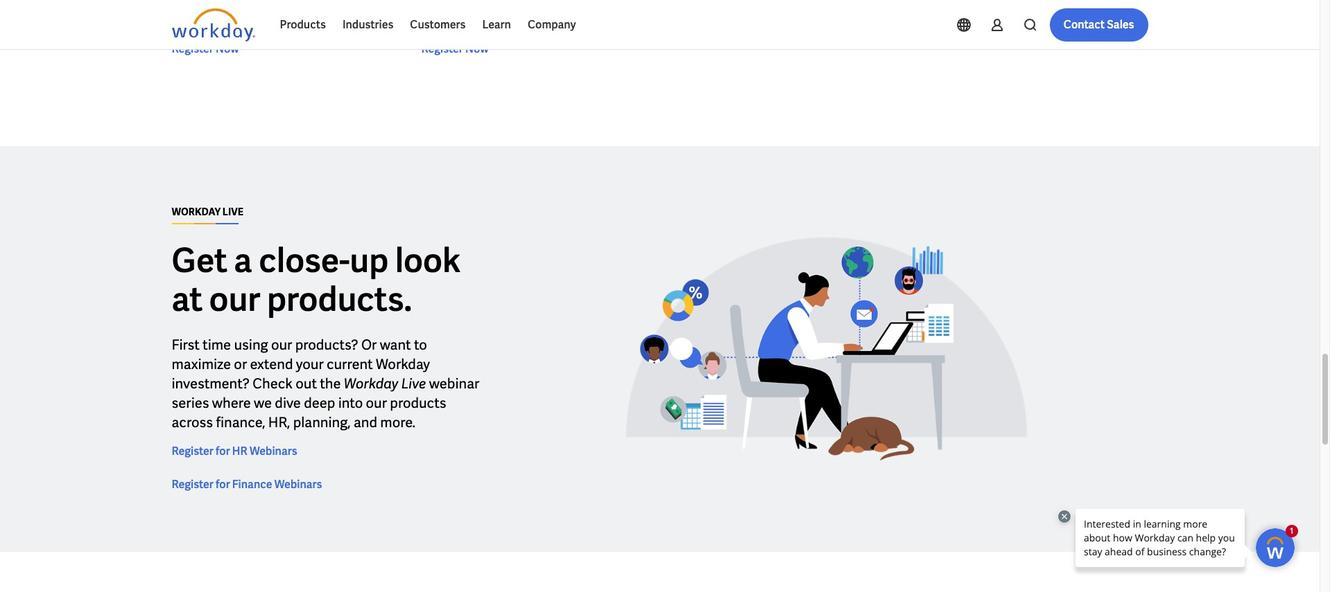 Task type: describe. For each thing, give the bounding box(es) containing it.
register inside "link"
[[172, 478, 214, 492]]

to
[[414, 336, 427, 354]]

and
[[354, 414, 377, 432]]

first
[[172, 336, 200, 354]]

investment?
[[172, 375, 250, 393]]

customers
[[410, 17, 466, 32]]

time
[[203, 336, 231, 354]]

contact
[[1064, 17, 1105, 32]]

your
[[296, 356, 324, 374]]

products.
[[267, 278, 412, 321]]

1 10:00 am pt | 1:00 pm et from the left
[[172, 8, 294, 23]]

1 register now from the left
[[172, 41, 239, 56]]

we
[[254, 395, 272, 413]]

current
[[327, 356, 373, 374]]

first time using our products? or want to maximize or extend your current workday investment? check out the
[[172, 336, 430, 393]]

industries button
[[334, 8, 402, 42]]

or
[[234, 356, 247, 374]]

hr
[[232, 444, 247, 459]]

industries
[[342, 17, 393, 32]]

for for hr
[[216, 444, 230, 459]]

extend
[[250, 356, 293, 374]]

deep
[[304, 395, 335, 413]]

1 pm from the left
[[263, 8, 279, 23]]

2 register now from the left
[[421, 41, 489, 56]]

2 pm from the left
[[512, 8, 529, 23]]

2 1:00 from the left
[[490, 8, 510, 23]]

up
[[350, 239, 388, 282]]

2 | from the left
[[485, 8, 488, 23]]

1 1:00 from the left
[[241, 8, 260, 23]]

company button
[[519, 8, 584, 42]]

customers button
[[402, 8, 474, 42]]

0 horizontal spatial workday live
[[172, 206, 243, 218]]

0 horizontal spatial live
[[222, 206, 243, 218]]

where
[[212, 395, 251, 413]]

1 now from the left
[[216, 41, 239, 56]]

finance,
[[216, 414, 265, 432]]

into
[[338, 395, 363, 413]]

go to the homepage image
[[172, 8, 255, 42]]

our inside the first time using our products? or want to maximize or extend your current workday investment? check out the
[[271, 336, 292, 354]]

finance
[[232, 478, 272, 492]]

learn button
[[474, 8, 519, 42]]

want
[[380, 336, 411, 354]]

webinars for register for finance webinars
[[274, 478, 322, 492]]

across
[[172, 414, 213, 432]]

learn more about workday live image
[[588, 190, 1065, 508]]

2 10:00 from the left
[[421, 8, 447, 23]]

workday inside the first time using our products? or want to maximize or extend your current workday investment? check out the
[[376, 356, 430, 374]]



Task type: vqa. For each thing, say whether or not it's contained in the screenshot.
See for People-powered technology drives finance transformation to benefit Unum customers.
no



Task type: locate. For each thing, give the bounding box(es) containing it.
1 horizontal spatial 1:00
[[490, 8, 510, 23]]

register inside 'link'
[[172, 444, 214, 459]]

| left products
[[235, 8, 238, 23]]

1 horizontal spatial |
[[485, 8, 488, 23]]

register for hr webinars link
[[172, 444, 297, 460]]

our up the extend
[[271, 336, 292, 354]]

maximize
[[172, 356, 231, 374]]

1 horizontal spatial now
[[465, 41, 489, 56]]

planning,
[[293, 414, 351, 432]]

our right at
[[209, 278, 260, 321]]

1 horizontal spatial our
[[271, 336, 292, 354]]

for for finance
[[216, 478, 230, 492]]

1 for from the top
[[216, 444, 230, 459]]

webinars inside 'link'
[[250, 444, 297, 459]]

webinars for register for hr webinars
[[250, 444, 297, 459]]

0 vertical spatial live
[[222, 206, 243, 218]]

webinar
[[429, 375, 479, 393]]

1 vertical spatial workday live
[[344, 375, 426, 393]]

2 vertical spatial our
[[366, 395, 387, 413]]

0 horizontal spatial am
[[200, 8, 217, 23]]

1 horizontal spatial et
[[531, 8, 544, 23]]

1 horizontal spatial pt
[[469, 8, 482, 23]]

pm right learn
[[512, 8, 529, 23]]

1 vertical spatial for
[[216, 478, 230, 492]]

more.
[[380, 414, 415, 432]]

1 vertical spatial workday
[[376, 356, 430, 374]]

0 horizontal spatial 10:00 am pt | 1:00 pm et
[[172, 8, 294, 23]]

workday live up get
[[172, 206, 243, 218]]

contact sales link
[[1050, 8, 1148, 42]]

workday up into at the left of page
[[344, 375, 398, 393]]

register for finance webinars
[[172, 478, 322, 492]]

or
[[361, 336, 377, 354]]

0 horizontal spatial now
[[216, 41, 239, 56]]

am
[[200, 8, 217, 23], [449, 8, 467, 23]]

series
[[172, 395, 209, 413]]

0 horizontal spatial pm
[[263, 8, 279, 23]]

et
[[282, 8, 294, 23], [531, 8, 544, 23]]

the
[[320, 375, 341, 393]]

10:00 am pt | 1:00 pm et
[[172, 8, 294, 23], [421, 8, 544, 23]]

2 for from the top
[[216, 478, 230, 492]]

|
[[235, 8, 238, 23], [485, 8, 488, 23]]

get
[[172, 239, 227, 282]]

workday
[[172, 206, 221, 218], [376, 356, 430, 374], [344, 375, 398, 393]]

company
[[528, 17, 576, 32]]

for left finance
[[216, 478, 230, 492]]

for inside "link"
[[216, 478, 230, 492]]

2 pt from the left
[[469, 8, 482, 23]]

register now link
[[172, 41, 239, 57], [421, 41, 489, 57]]

register for hr webinars
[[172, 444, 297, 459]]

products?
[[295, 336, 358, 354]]

products button
[[271, 8, 334, 42]]

pm left products
[[263, 8, 279, 23]]

out
[[296, 375, 317, 393]]

0 vertical spatial webinars
[[250, 444, 297, 459]]

2 vertical spatial workday
[[344, 375, 398, 393]]

webinar series where we dive deep into our products across finance, hr, planning, and more.
[[172, 375, 479, 432]]

workday live
[[172, 206, 243, 218], [344, 375, 426, 393]]

using
[[234, 336, 268, 354]]

1 horizontal spatial workday live
[[344, 375, 426, 393]]

workday down the want
[[376, 356, 430, 374]]

workday live up products
[[344, 375, 426, 393]]

0 horizontal spatial register now link
[[172, 41, 239, 57]]

2 et from the left
[[531, 8, 544, 23]]

0 vertical spatial our
[[209, 278, 260, 321]]

1 horizontal spatial live
[[401, 375, 426, 393]]

2 register now link from the left
[[421, 41, 489, 57]]

look
[[395, 239, 460, 282]]

0 horizontal spatial our
[[209, 278, 260, 321]]

webinars
[[250, 444, 297, 459], [274, 478, 322, 492]]

workday up get
[[172, 206, 221, 218]]

1 10:00 from the left
[[172, 8, 197, 23]]

sales
[[1107, 17, 1134, 32]]

1 register now link from the left
[[172, 41, 239, 57]]

1 et from the left
[[282, 8, 294, 23]]

1 vertical spatial live
[[401, 375, 426, 393]]

contact sales
[[1064, 17, 1134, 32]]

2 10:00 am pt | 1:00 pm et from the left
[[421, 8, 544, 23]]

1 vertical spatial our
[[271, 336, 292, 354]]

2 now from the left
[[465, 41, 489, 56]]

our
[[209, 278, 260, 321], [271, 336, 292, 354], [366, 395, 387, 413]]

2 am from the left
[[449, 8, 467, 23]]

pm
[[263, 8, 279, 23], [512, 8, 529, 23]]

close-
[[259, 239, 350, 282]]

1:00 left company at the left top of page
[[490, 8, 510, 23]]

for
[[216, 444, 230, 459], [216, 478, 230, 492]]

our up and on the left of the page
[[366, 395, 387, 413]]

1 | from the left
[[235, 8, 238, 23]]

0 vertical spatial workday live
[[172, 206, 243, 218]]

0 horizontal spatial |
[[235, 8, 238, 23]]

register
[[172, 41, 214, 56], [421, 41, 463, 56], [172, 444, 214, 459], [172, 478, 214, 492]]

1 horizontal spatial register now
[[421, 41, 489, 56]]

pt
[[220, 8, 233, 23], [469, 8, 482, 23]]

0 horizontal spatial 10:00
[[172, 8, 197, 23]]

1:00 left products
[[241, 8, 260, 23]]

live up products
[[401, 375, 426, 393]]

our inside webinar series where we dive deep into our products across finance, hr, planning, and more.
[[366, 395, 387, 413]]

register for finance webinars link
[[172, 477, 322, 494]]

webinars right finance
[[274, 478, 322, 492]]

webinars down hr,
[[250, 444, 297, 459]]

for left 'hr'
[[216, 444, 230, 459]]

1 horizontal spatial register now link
[[421, 41, 489, 57]]

hr,
[[268, 414, 290, 432]]

2 horizontal spatial our
[[366, 395, 387, 413]]

now
[[216, 41, 239, 56], [465, 41, 489, 56]]

1 horizontal spatial 10:00
[[421, 8, 447, 23]]

products
[[280, 17, 326, 32]]

0 horizontal spatial 1:00
[[241, 8, 260, 23]]

0 horizontal spatial et
[[282, 8, 294, 23]]

for inside 'link'
[[216, 444, 230, 459]]

webinars inside "link"
[[274, 478, 322, 492]]

1 pt from the left
[[220, 8, 233, 23]]

1 horizontal spatial pm
[[512, 8, 529, 23]]

0 vertical spatial workday
[[172, 206, 221, 218]]

a
[[234, 239, 252, 282]]

0 horizontal spatial pt
[[220, 8, 233, 23]]

10:00
[[172, 8, 197, 23], [421, 8, 447, 23]]

1 horizontal spatial am
[[449, 8, 467, 23]]

0 vertical spatial for
[[216, 444, 230, 459]]

live
[[222, 206, 243, 218], [401, 375, 426, 393]]

0 horizontal spatial register now
[[172, 41, 239, 56]]

| right customers
[[485, 8, 488, 23]]

live up a
[[222, 206, 243, 218]]

1:00
[[241, 8, 260, 23], [490, 8, 510, 23]]

check
[[253, 375, 293, 393]]

at
[[172, 278, 203, 321]]

learn
[[482, 17, 511, 32]]

products
[[390, 395, 446, 413]]

get a close-up look at our products.
[[172, 239, 460, 321]]

1 vertical spatial webinars
[[274, 478, 322, 492]]

1 horizontal spatial 10:00 am pt | 1:00 pm et
[[421, 8, 544, 23]]

register now
[[172, 41, 239, 56], [421, 41, 489, 56]]

dive
[[275, 395, 301, 413]]

our inside get a close-up look at our products.
[[209, 278, 260, 321]]

1 am from the left
[[200, 8, 217, 23]]



